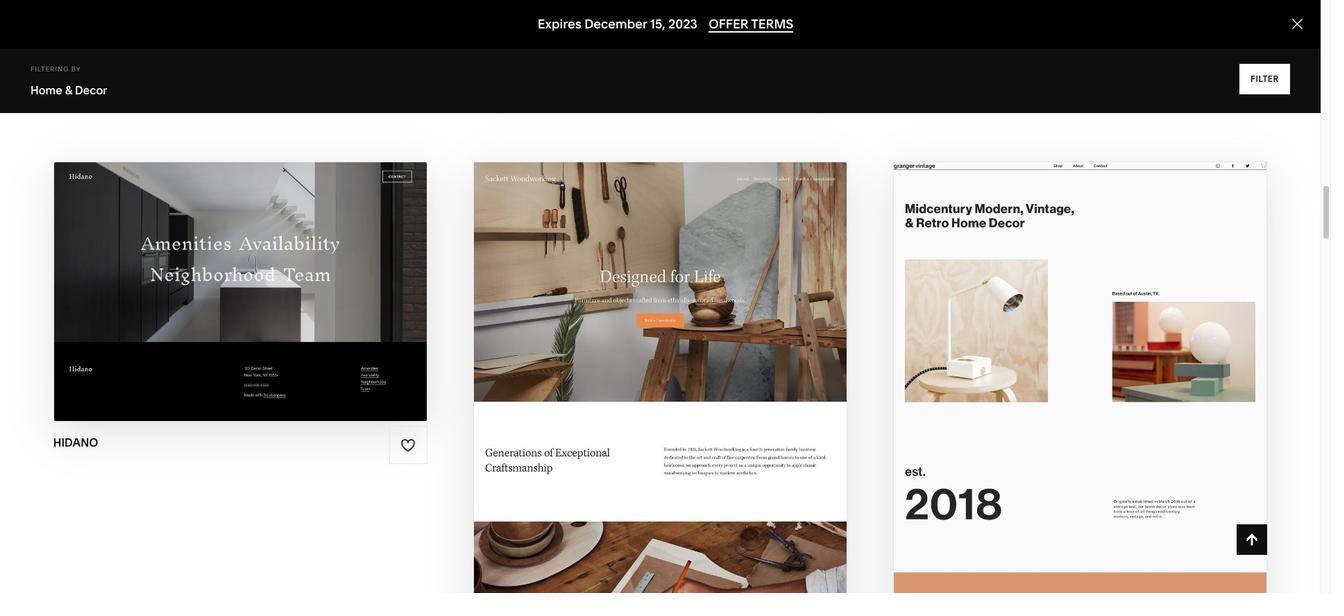Task type: vqa. For each thing, say whether or not it's contained in the screenshot.
Preview Hidano
yes



Task type: locate. For each thing, give the bounding box(es) containing it.
sackett up preview sackett
[[664, 384, 726, 400]]

1 horizontal spatial start
[[581, 384, 622, 400]]

2 horizontal spatial with
[[1042, 384, 1078, 400]]

by
[[71, 65, 81, 73]]

0 vertical spatial sackett
[[664, 384, 726, 400]]

1 vertical spatial sackett
[[662, 411, 723, 427]]

2 horizontal spatial preview
[[1014, 411, 1075, 427]]

1 vertical spatial granger
[[1078, 411, 1147, 427]]

granger down start with granger
[[1078, 411, 1147, 427]]

preview down start with granger
[[1014, 411, 1075, 427]]

offer terms
[[709, 16, 794, 32]]

preview granger
[[1014, 411, 1147, 427]]

sackett inside start with sackett button
[[664, 384, 726, 400]]

1 vertical spatial hidano
[[245, 292, 300, 308]]

granger image
[[894, 163, 1267, 594]]

offer
[[709, 16, 749, 32]]

sackett
[[664, 384, 726, 400], [662, 411, 723, 427]]

start up the preview granger
[[997, 384, 1039, 400]]

0 horizontal spatial start
[[163, 265, 205, 281]]

granger
[[1081, 384, 1149, 400], [1078, 411, 1147, 427]]

&
[[65, 83, 72, 97]]

0 vertical spatial granger
[[1081, 384, 1149, 400]]

with up the preview granger
[[1042, 384, 1078, 400]]

start
[[163, 265, 205, 281], [581, 384, 622, 400], [997, 384, 1039, 400]]

granger inside button
[[1081, 384, 1149, 400]]

filtering by
[[31, 65, 81, 73]]

0 horizontal spatial with
[[209, 265, 244, 281]]

1 horizontal spatial with
[[626, 384, 661, 400]]

0 vertical spatial hidano
[[247, 265, 303, 281]]

start for start with hidano
[[163, 265, 205, 281]]

hidano
[[247, 265, 303, 281], [245, 292, 300, 308], [53, 436, 98, 450]]

sackett image
[[474, 163, 847, 594]]

1 horizontal spatial preview
[[598, 411, 658, 427]]

start up preview hidano
[[163, 265, 205, 281]]

start inside button
[[581, 384, 622, 400]]

granger up the preview granger
[[1081, 384, 1149, 400]]

preview down start with hidano
[[181, 292, 241, 308]]

with inside button
[[626, 384, 661, 400]]

preview for preview hidano
[[181, 292, 241, 308]]

start up preview sackett
[[581, 384, 622, 400]]

0 horizontal spatial preview
[[181, 292, 241, 308]]

preview
[[181, 292, 241, 308], [598, 411, 658, 427], [1014, 411, 1075, 427]]

with up preview hidano
[[209, 265, 244, 281]]

2 horizontal spatial start
[[997, 384, 1039, 400]]

with
[[209, 265, 244, 281], [626, 384, 661, 400], [1042, 384, 1078, 400]]

sackett down start with sackett
[[662, 411, 723, 427]]

preview down start with sackett
[[598, 411, 658, 427]]

2023
[[669, 16, 698, 32]]

december
[[585, 16, 647, 32]]

preview hidano
[[181, 292, 300, 308]]

with up preview sackett
[[626, 384, 661, 400]]

expires december 15, 2023
[[538, 16, 698, 32]]

start with hidano
[[163, 265, 303, 281]]



Task type: describe. For each thing, give the bounding box(es) containing it.
soony image
[[474, 0, 847, 67]]

condesa image
[[894, 0, 1267, 67]]

filtering
[[31, 65, 69, 73]]

camdez
[[53, 82, 101, 96]]

sackett inside "preview sackett" link
[[662, 411, 723, 427]]

start with sackett
[[581, 384, 726, 400]]

preview granger link
[[1014, 400, 1147, 438]]

camdez image
[[54, 0, 427, 67]]

decor
[[75, 83, 107, 97]]

start for start with sackett
[[581, 384, 622, 400]]

expires
[[538, 16, 582, 32]]

offer terms link
[[709, 16, 794, 33]]

preview hidano link
[[181, 281, 300, 319]]

preview for preview sackett
[[598, 411, 658, 427]]

2 vertical spatial hidano
[[53, 436, 98, 450]]

preview sackett link
[[598, 400, 723, 438]]

filter
[[1251, 74, 1279, 84]]

home & decor
[[31, 83, 107, 97]]

back to top image
[[1245, 532, 1260, 548]]

with for hidano
[[209, 265, 244, 281]]

15,
[[650, 16, 666, 32]]

preview for preview granger
[[1014, 411, 1075, 427]]

preview sackett
[[598, 411, 723, 427]]

home
[[31, 83, 62, 97]]

start for start with granger
[[997, 384, 1039, 400]]

add hidano to your favorites list image
[[401, 438, 416, 453]]

start with sackett button
[[581, 373, 740, 411]]

with for granger
[[1042, 384, 1078, 400]]

hidano inside button
[[247, 265, 303, 281]]

filter button
[[1240, 64, 1290, 94]]

start with granger button
[[997, 373, 1164, 411]]

start with granger
[[997, 384, 1149, 400]]

start with hidano button
[[163, 254, 317, 292]]

terms
[[751, 16, 794, 32]]

with for sackett
[[626, 384, 661, 400]]

hidano image
[[54, 163, 427, 422]]



